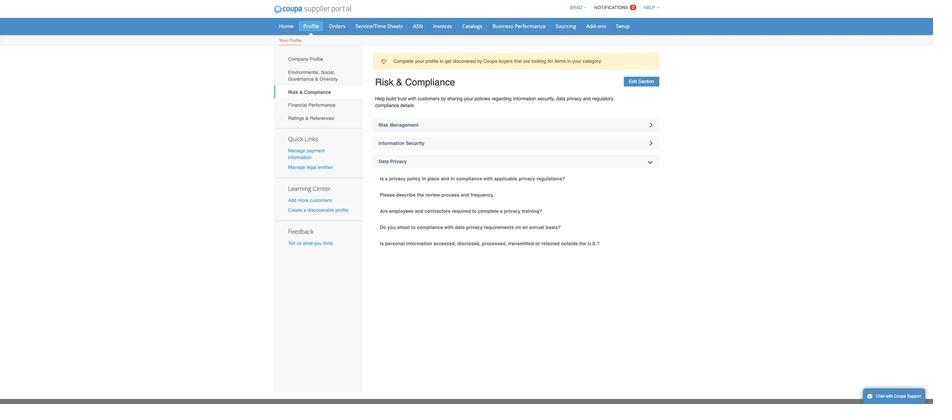 Task type: describe. For each thing, give the bounding box(es) containing it.
1 vertical spatial the
[[579, 241, 586, 246]]

a for is
[[385, 176, 388, 181]]

your profile link
[[279, 37, 302, 45]]

& inside environmental, social, governance & diversity
[[315, 76, 318, 82]]

complete your profile to get discovered by coupa buyers that are looking for items in your category.
[[393, 59, 602, 64]]

navigation containing notifications 0
[[567, 1, 659, 14]]

to for with
[[411, 225, 416, 230]]

sharing
[[447, 96, 463, 101]]

management
[[390, 122, 419, 128]]

environmental,
[[288, 70, 320, 75]]

0 horizontal spatial risk & compliance
[[288, 89, 331, 95]]

2 horizontal spatial to
[[472, 209, 477, 214]]

complete your profile to get discovered by coupa buyers that are looking for items in your category. alert
[[373, 53, 659, 70]]

basis?
[[546, 225, 561, 230]]

discovered
[[453, 59, 476, 64]]

employees
[[389, 209, 414, 214]]

us
[[297, 241, 302, 246]]

and right "employees"
[[415, 209, 423, 214]]

catalogs
[[462, 23, 482, 29]]

compliance inside help build trust with customers by sharing your policies regarding information security, data privacy and regulatory compliance details
[[375, 103, 399, 108]]

in inside the complete your profile to get discovered by coupa buyers that are looking for items in your category. alert
[[567, 59, 571, 64]]

frequency.
[[471, 192, 494, 198]]

create a discoverable profile link
[[288, 208, 348, 213]]

coupa supplier portal image
[[269, 1, 356, 18]]

privacy up disclosed,
[[466, 225, 483, 230]]

are
[[380, 209, 388, 214]]

is for is a privacy policy in place and in compliance with applicable privacy regulations?
[[380, 176, 384, 181]]

financial performance link
[[274, 99, 363, 112]]

0 vertical spatial risk & compliance
[[375, 77, 455, 88]]

add-ons link
[[582, 21, 610, 31]]

chat
[[876, 394, 885, 399]]

brad
[[570, 5, 582, 10]]

tell us what you think
[[288, 241, 333, 246]]

information for manage payment information
[[288, 155, 312, 160]]

information
[[379, 141, 405, 146]]

& up trust
[[396, 77, 402, 88]]

home link
[[275, 21, 298, 31]]

privacy down data privacy dropdown button
[[519, 176, 535, 181]]

chat with coupa support button
[[863, 389, 925, 404]]

2 horizontal spatial your
[[572, 59, 582, 64]]

environmental, social, governance & diversity link
[[274, 66, 363, 86]]

setup link
[[612, 21, 634, 31]]

entities
[[318, 165, 333, 170]]

add-
[[586, 23, 597, 29]]

service/time
[[356, 23, 386, 29]]

company profile
[[288, 57, 323, 62]]

profile inside alert
[[426, 59, 438, 64]]

0 horizontal spatial in
[[422, 176, 426, 181]]

risk & compliance link
[[274, 86, 363, 99]]

profile for company profile
[[310, 57, 323, 62]]

policy
[[407, 176, 421, 181]]

or
[[535, 241, 540, 246]]

0 horizontal spatial customers
[[310, 198, 332, 203]]

by inside the complete your profile to get discovered by coupa buyers that are looking for items in your category. alert
[[477, 59, 482, 64]]

u.s.?
[[588, 241, 600, 246]]

ratings & references link
[[274, 112, 363, 125]]

regulatory
[[592, 96, 613, 101]]

sourcing link
[[551, 21, 581, 31]]

quick
[[288, 135, 303, 143]]

attest
[[397, 225, 410, 230]]

learning center
[[288, 185, 331, 193]]

profile for your profile
[[289, 38, 302, 43]]

data inside help build trust with customers by sharing your policies regarding information security, data privacy and regulatory compliance details
[[556, 96, 565, 101]]

regarding
[[492, 96, 512, 101]]

are employees and contractors required to complete a privacy training?
[[380, 209, 542, 214]]

with up accessed,
[[444, 225, 454, 230]]

chat with coupa support
[[876, 394, 921, 399]]

edit
[[629, 79, 637, 84]]

looking
[[532, 59, 547, 64]]

are
[[523, 59, 530, 64]]

is for is personal information accessed, disclosed, processed, transmitted or retained outside the u.s.?
[[380, 241, 384, 246]]

orders link
[[325, 21, 350, 31]]

privacy left policy
[[389, 176, 406, 181]]

1 horizontal spatial compliance
[[417, 225, 443, 230]]

manage for manage payment information
[[288, 148, 305, 153]]

help build trust with customers by sharing your policies regarding information security, data privacy and regulatory compliance details
[[375, 96, 613, 108]]

a for create
[[304, 208, 306, 213]]

what
[[303, 241, 313, 246]]

company
[[288, 57, 308, 62]]

review
[[425, 192, 440, 198]]

& right ratings
[[305, 116, 309, 121]]

manage legal entities
[[288, 165, 333, 170]]

and right 'process'
[[461, 192, 469, 198]]

risk management heading
[[373, 118, 659, 132]]

manage legal entities link
[[288, 165, 333, 170]]

orders
[[329, 23, 345, 29]]

social,
[[321, 70, 335, 75]]

and right place
[[441, 176, 449, 181]]

for
[[548, 59, 553, 64]]

more
[[298, 198, 309, 203]]

create
[[288, 208, 302, 213]]

do you attest to compliance with data privacy requirements on an annual basis?
[[380, 225, 561, 230]]

data privacy heading
[[373, 155, 659, 168]]

0
[[632, 5, 634, 10]]

profile link
[[299, 21, 323, 31]]

please
[[380, 192, 395, 198]]

required
[[452, 209, 471, 214]]

transmitted
[[508, 241, 534, 246]]

processed,
[[482, 241, 507, 246]]

and inside help build trust with customers by sharing your policies regarding information security, data privacy and regulatory compliance details
[[583, 96, 591, 101]]

please describe the review process and frequency.
[[380, 192, 494, 198]]

catalogs link
[[458, 21, 487, 31]]

get
[[445, 59, 452, 64]]

links
[[305, 135, 318, 143]]

training?
[[522, 209, 542, 214]]

coupa inside alert
[[483, 59, 497, 64]]

tell us what you think button
[[288, 240, 333, 247]]

details
[[400, 103, 414, 108]]



Task type: vqa. For each thing, say whether or not it's contained in the screenshot.
Environmental,
yes



Task type: locate. For each thing, give the bounding box(es) containing it.
you right what
[[314, 241, 322, 246]]

1 vertical spatial information
[[288, 155, 312, 160]]

information for is personal information accessed, disclosed, processed, transmitted or retained outside the u.s.?
[[406, 241, 432, 246]]

2 horizontal spatial a
[[500, 209, 503, 214]]

coupa
[[483, 59, 497, 64], [894, 394, 906, 399]]

think
[[323, 241, 333, 246]]

coupa inside button
[[894, 394, 906, 399]]

performance for business performance
[[515, 23, 546, 29]]

feedback
[[288, 228, 313, 236]]

invoices link
[[429, 21, 457, 31]]

by inside help build trust with customers by sharing your policies regarding information security, data privacy and regulatory compliance details
[[441, 96, 446, 101]]

0 horizontal spatial you
[[314, 241, 322, 246]]

references
[[310, 116, 334, 121]]

ratings & references
[[288, 116, 334, 121]]

1 horizontal spatial profile
[[426, 59, 438, 64]]

with up frequency.
[[483, 176, 493, 181]]

in
[[567, 59, 571, 64], [422, 176, 426, 181], [451, 176, 455, 181]]

data privacy
[[379, 159, 407, 164]]

risk
[[375, 77, 394, 88], [288, 89, 298, 95], [379, 122, 389, 128]]

risk up 'build' on the left
[[375, 77, 394, 88]]

profile
[[304, 23, 319, 29], [289, 38, 302, 43], [310, 57, 323, 62]]

your profile
[[279, 38, 302, 43]]

1 horizontal spatial a
[[385, 176, 388, 181]]

profile up environmental, social, governance & diversity link
[[310, 57, 323, 62]]

in up 'process'
[[451, 176, 455, 181]]

your inside help build trust with customers by sharing your policies regarding information security, data privacy and regulatory compliance details
[[464, 96, 473, 101]]

on
[[515, 225, 521, 230]]

customers
[[418, 96, 440, 101], [310, 198, 332, 203]]

profile down coupa supplier portal image
[[304, 23, 319, 29]]

1 vertical spatial profile
[[289, 38, 302, 43]]

performance
[[515, 23, 546, 29], [308, 103, 335, 108]]

0 vertical spatial by
[[477, 59, 482, 64]]

to inside the complete your profile to get discovered by coupa buyers that are looking for items in your category. alert
[[440, 59, 444, 64]]

information up manage legal entities link
[[288, 155, 312, 160]]

2 is from the top
[[380, 241, 384, 246]]

and left regulatory
[[583, 96, 591, 101]]

with
[[408, 96, 416, 101], [483, 176, 493, 181], [444, 225, 454, 230], [886, 394, 893, 399]]

you inside button
[[314, 241, 322, 246]]

add more customers link
[[288, 198, 332, 203]]

1 horizontal spatial compliance
[[405, 77, 455, 88]]

0 vertical spatial help
[[644, 5, 655, 10]]

0 vertical spatial information
[[513, 96, 536, 101]]

0 vertical spatial risk
[[375, 77, 394, 88]]

edit section link
[[624, 77, 659, 87]]

ons
[[597, 23, 606, 29]]

complete
[[393, 59, 414, 64]]

profile right discoverable
[[335, 208, 348, 213]]

0 vertical spatial coupa
[[483, 59, 497, 64]]

& left diversity
[[315, 76, 318, 82]]

customers up discoverable
[[310, 198, 332, 203]]

0 vertical spatial customers
[[418, 96, 440, 101]]

0 horizontal spatial a
[[304, 208, 306, 213]]

customers inside help build trust with customers by sharing your policies regarding information security, data privacy and regulatory compliance details
[[418, 96, 440, 101]]

1 horizontal spatial data
[[556, 96, 565, 101]]

manage left legal
[[288, 165, 305, 170]]

2 vertical spatial risk
[[379, 122, 389, 128]]

security
[[406, 141, 425, 146]]

information left security, in the right of the page
[[513, 96, 536, 101]]

a right complete
[[500, 209, 503, 214]]

information security button
[[373, 137, 659, 150]]

accessed,
[[434, 241, 456, 246]]

1 horizontal spatial by
[[477, 59, 482, 64]]

your left category.
[[572, 59, 582, 64]]

asn link
[[409, 21, 427, 31]]

1 horizontal spatial coupa
[[894, 394, 906, 399]]

in right items
[[567, 59, 571, 64]]

help left 'build' on the left
[[375, 96, 385, 101]]

business performance link
[[488, 21, 550, 31]]

0 horizontal spatial data
[[455, 225, 465, 230]]

1 horizontal spatial customers
[[418, 96, 440, 101]]

1 vertical spatial by
[[441, 96, 446, 101]]

diversity
[[320, 76, 338, 82]]

the left u.s.?
[[579, 241, 586, 246]]

1 vertical spatial customers
[[310, 198, 332, 203]]

0 horizontal spatial compliance
[[304, 89, 331, 95]]

center
[[313, 185, 331, 193]]

edit section
[[629, 79, 654, 84]]

data privacy button
[[373, 155, 659, 168]]

policies
[[475, 96, 490, 101]]

information down attest
[[406, 241, 432, 246]]

1 horizontal spatial performance
[[515, 23, 546, 29]]

items
[[555, 59, 566, 64]]

compliance down the "contractors"
[[417, 225, 443, 230]]

performance for financial performance
[[308, 103, 335, 108]]

2 vertical spatial information
[[406, 241, 432, 246]]

0 horizontal spatial the
[[417, 192, 424, 198]]

that
[[514, 59, 522, 64]]

data down are employees and contractors required to complete a privacy training?
[[455, 225, 465, 230]]

0 vertical spatial compliance
[[375, 103, 399, 108]]

0 vertical spatial to
[[440, 59, 444, 64]]

2 horizontal spatial compliance
[[456, 176, 482, 181]]

manage payment information
[[288, 148, 325, 160]]

a right create
[[304, 208, 306, 213]]

help inside help build trust with customers by sharing your policies regarding information security, data privacy and regulatory compliance details
[[375, 96, 385, 101]]

by
[[477, 59, 482, 64], [441, 96, 446, 101]]

risk up financial
[[288, 89, 298, 95]]

2 vertical spatial to
[[411, 225, 416, 230]]

profile right 'your'
[[289, 38, 302, 43]]

manage down quick
[[288, 148, 305, 153]]

data right security, in the right of the page
[[556, 96, 565, 101]]

0 vertical spatial profile
[[304, 23, 319, 29]]

0 horizontal spatial by
[[441, 96, 446, 101]]

help link
[[641, 5, 659, 10]]

risk up information
[[379, 122, 389, 128]]

with up details
[[408, 96, 416, 101]]

with inside button
[[886, 394, 893, 399]]

to right attest
[[411, 225, 416, 230]]

0 horizontal spatial coupa
[[483, 59, 497, 64]]

governance
[[288, 76, 314, 82]]

your right sharing
[[464, 96, 473, 101]]

1 horizontal spatial you
[[388, 225, 396, 230]]

manage payment information link
[[288, 148, 325, 160]]

1 horizontal spatial information
[[406, 241, 432, 246]]

1 vertical spatial data
[[455, 225, 465, 230]]

1 horizontal spatial in
[[451, 176, 455, 181]]

1 vertical spatial you
[[314, 241, 322, 246]]

compliance
[[405, 77, 455, 88], [304, 89, 331, 95]]

personal
[[385, 241, 405, 246]]

1 horizontal spatial your
[[464, 96, 473, 101]]

ratings
[[288, 116, 304, 121]]

privacy
[[390, 159, 407, 164]]

information inside the manage payment information
[[288, 155, 312, 160]]

1 horizontal spatial the
[[579, 241, 586, 246]]

brad link
[[567, 5, 586, 10]]

your right complete
[[415, 59, 424, 64]]

information security
[[379, 141, 425, 146]]

0 vertical spatial compliance
[[405, 77, 455, 88]]

help
[[644, 5, 655, 10], [375, 96, 385, 101]]

1 vertical spatial profile
[[335, 208, 348, 213]]

0 vertical spatial is
[[380, 176, 384, 181]]

manage inside the manage payment information
[[288, 148, 305, 153]]

profile
[[426, 59, 438, 64], [335, 208, 348, 213]]

1 vertical spatial coupa
[[894, 394, 906, 399]]

2 manage from the top
[[288, 165, 305, 170]]

is up please
[[380, 176, 384, 181]]

privacy inside help build trust with customers by sharing your policies regarding information security, data privacy and regulatory compliance details
[[567, 96, 582, 101]]

2 vertical spatial compliance
[[417, 225, 443, 230]]

notifications 0
[[594, 5, 634, 10]]

1 horizontal spatial to
[[440, 59, 444, 64]]

help for help
[[644, 5, 655, 10]]

discoverable
[[308, 208, 334, 213]]

1 vertical spatial manage
[[288, 165, 305, 170]]

a up please
[[385, 176, 388, 181]]

learning
[[288, 185, 311, 193]]

financial
[[288, 103, 307, 108]]

0 horizontal spatial your
[[415, 59, 424, 64]]

help for help build trust with customers by sharing your policies regarding information security, data privacy and regulatory compliance details
[[375, 96, 385, 101]]

describe
[[396, 192, 416, 198]]

coupa left support
[[894, 394, 906, 399]]

profile left get
[[426, 59, 438, 64]]

help inside navigation
[[644, 5, 655, 10]]

information inside help build trust with customers by sharing your policies regarding information security, data privacy and regulatory compliance details
[[513, 96, 536, 101]]

2 horizontal spatial in
[[567, 59, 571, 64]]

performance right business in the top of the page
[[515, 23, 546, 29]]

you right do
[[388, 225, 396, 230]]

1 vertical spatial to
[[472, 209, 477, 214]]

complete
[[478, 209, 499, 214]]

in left place
[[422, 176, 426, 181]]

information security heading
[[373, 137, 659, 150]]

applicable
[[494, 176, 517, 181]]

1 vertical spatial risk & compliance
[[288, 89, 331, 95]]

1 vertical spatial performance
[[308, 103, 335, 108]]

compliance down 'build' on the left
[[375, 103, 399, 108]]

compliance down get
[[405, 77, 455, 88]]

do
[[380, 225, 386, 230]]

performance up references
[[308, 103, 335, 108]]

risk inside "dropdown button"
[[379, 122, 389, 128]]

1 horizontal spatial help
[[644, 5, 655, 10]]

is personal information accessed, disclosed, processed, transmitted or retained outside the u.s.?
[[380, 241, 600, 246]]

outside
[[561, 241, 578, 246]]

a
[[385, 176, 388, 181], [304, 208, 306, 213], [500, 209, 503, 214]]

1 manage from the top
[[288, 148, 305, 153]]

coupa left buyers
[[483, 59, 497, 64]]

0 horizontal spatial help
[[375, 96, 385, 101]]

manage for manage legal entities
[[288, 165, 305, 170]]

risk & compliance up financial performance
[[288, 89, 331, 95]]

by right discovered
[[477, 59, 482, 64]]

1 is from the top
[[380, 176, 384, 181]]

support
[[907, 394, 921, 399]]

sourcing
[[556, 23, 576, 29]]

0 horizontal spatial information
[[288, 155, 312, 160]]

your
[[415, 59, 424, 64], [572, 59, 582, 64], [464, 96, 473, 101]]

1 vertical spatial risk
[[288, 89, 298, 95]]

0 vertical spatial profile
[[426, 59, 438, 64]]

0 horizontal spatial performance
[[308, 103, 335, 108]]

the
[[417, 192, 424, 198], [579, 241, 586, 246]]

0 horizontal spatial to
[[411, 225, 416, 230]]

0 vertical spatial the
[[417, 192, 424, 198]]

asn
[[413, 23, 423, 29]]

retained
[[541, 241, 560, 246]]

help right 0
[[644, 5, 655, 10]]

is a privacy policy in place and in compliance with applicable privacy regulations?
[[380, 176, 565, 181]]

0 horizontal spatial compliance
[[375, 103, 399, 108]]

0 horizontal spatial profile
[[335, 208, 348, 213]]

1 vertical spatial help
[[375, 96, 385, 101]]

contractors
[[425, 209, 451, 214]]

privacy up on
[[504, 209, 521, 214]]

compliance up "financial performance" link
[[304, 89, 331, 95]]

0 vertical spatial manage
[[288, 148, 305, 153]]

trust
[[398, 96, 407, 101]]

to left get
[[440, 59, 444, 64]]

by left sharing
[[441, 96, 446, 101]]

with right chat
[[886, 394, 893, 399]]

& down "governance"
[[299, 89, 303, 95]]

to for discovered
[[440, 59, 444, 64]]

annual
[[529, 225, 544, 230]]

data
[[556, 96, 565, 101], [455, 225, 465, 230]]

customers left sharing
[[418, 96, 440, 101]]

home
[[279, 23, 293, 29]]

is left personal
[[380, 241, 384, 246]]

1 vertical spatial compliance
[[456, 176, 482, 181]]

with inside help build trust with customers by sharing your policies regarding information security, data privacy and regulatory compliance details
[[408, 96, 416, 101]]

the left review
[[417, 192, 424, 198]]

category.
[[583, 59, 602, 64]]

0 vertical spatial performance
[[515, 23, 546, 29]]

navigation
[[567, 1, 659, 14]]

1 vertical spatial is
[[380, 241, 384, 246]]

to right required
[[472, 209, 477, 214]]

data
[[379, 159, 389, 164]]

2 horizontal spatial information
[[513, 96, 536, 101]]

compliance up frequency.
[[456, 176, 482, 181]]

security,
[[538, 96, 555, 101]]

1 horizontal spatial risk & compliance
[[375, 77, 455, 88]]

0 vertical spatial data
[[556, 96, 565, 101]]

1 vertical spatial compliance
[[304, 89, 331, 95]]

risk & compliance up trust
[[375, 77, 455, 88]]

notifications
[[594, 5, 628, 10]]

0 vertical spatial you
[[388, 225, 396, 230]]

quick links
[[288, 135, 318, 143]]

2 vertical spatial profile
[[310, 57, 323, 62]]

privacy right security, in the right of the page
[[567, 96, 582, 101]]



